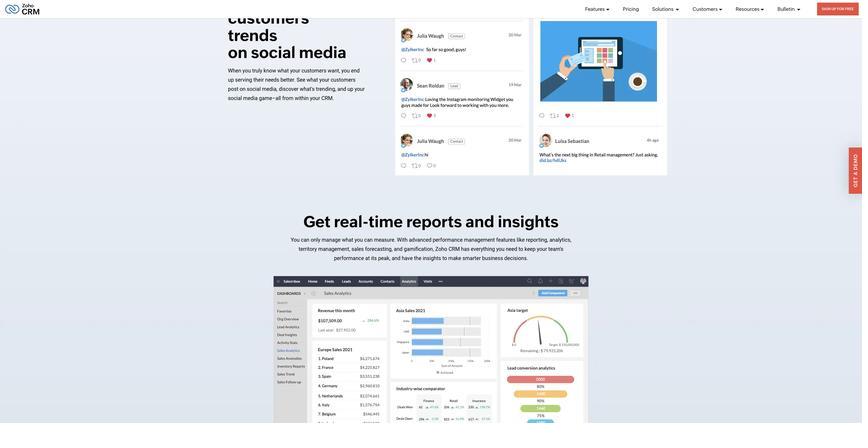 Task type: describe. For each thing, give the bounding box(es) containing it.
0 vertical spatial performance
[[433, 237, 463, 243]]

better.
[[281, 77, 296, 83]]

features
[[586, 6, 605, 12]]

on inside when you truly know what your customers want, you end up serving their needs better. see what your customers post on social media, discover what's trending, and up your social media game–all from within your crm.
[[240, 86, 246, 92]]

free
[[846, 7, 854, 11]]

features link
[[586, 0, 610, 18]]

analytics,
[[550, 237, 572, 243]]

you up serving
[[243, 68, 251, 74]]

its
[[371, 255, 377, 262]]

you down features
[[496, 246, 505, 252]]

sales
[[352, 246, 364, 252]]

1 horizontal spatial insights
[[498, 213, 559, 231]]

solutions
[[652, 6, 675, 12]]

from
[[282, 95, 294, 101]]

territory
[[299, 246, 317, 252]]

make
[[449, 255, 461, 262]]

see
[[297, 77, 305, 83]]

needs
[[265, 77, 279, 83]]

social inside capture your customers' trends on social media
[[251, 43, 296, 62]]

bulletin
[[778, 6, 796, 12]]

you up the sales
[[355, 237, 363, 243]]

solutions link
[[652, 0, 680, 18]]

you left end
[[342, 68, 350, 74]]

end
[[351, 68, 360, 74]]

crm
[[449, 246, 460, 252]]

have
[[402, 255, 413, 262]]

manage
[[322, 237, 341, 243]]

and gamification,
[[394, 246, 434, 252]]

what for get real-time reports and insights
[[342, 237, 353, 243]]

has
[[461, 246, 470, 252]]

you can only manage what you can measure. with advanced performance management features like reporting, analytics, territory management, sales forecasting, and gamification, zoho crm has everything you need to keep your team's performance at its peak, and have the insights to make smarter business decisions.
[[291, 237, 572, 262]]

advanced
[[409, 237, 432, 243]]

game–all
[[259, 95, 281, 101]]

need
[[506, 246, 518, 252]]

bulletin link
[[778, 0, 801, 18]]

when
[[228, 68, 241, 74]]

1 vertical spatial to
[[443, 255, 447, 262]]

reporting,
[[526, 237, 549, 243]]

1 vertical spatial performance
[[334, 255, 364, 262]]

your inside capture your customers' trends on social media
[[293, 0, 328, 10]]

zoho
[[436, 246, 448, 252]]

1 vertical spatial and
[[466, 213, 495, 231]]

get a demo link
[[849, 148, 863, 194]]

demo
[[853, 154, 859, 170]]

customers
[[693, 6, 718, 12]]

business
[[482, 255, 503, 262]]

post
[[228, 86, 239, 92]]

serving
[[235, 77, 252, 83]]

customers'
[[228, 9, 313, 27]]

your inside you can only manage what you can measure. with advanced performance management features like reporting, analytics, territory management, sales forecasting, and gamification, zoho crm has everything you need to keep your team's performance at its peak, and have the insights to make smarter business decisions.
[[537, 246, 547, 252]]

2 vertical spatial social
[[228, 95, 242, 101]]

resources link
[[736, 0, 765, 18]]

get a demo
[[853, 154, 859, 187]]

1 horizontal spatial customers
[[331, 77, 356, 83]]

get real-time reports and insights image
[[274, 276, 589, 423]]

management,
[[318, 246, 350, 252]]

time
[[369, 213, 403, 231]]

within
[[295, 95, 309, 101]]

like
[[517, 237, 525, 243]]

everything
[[471, 246, 495, 252]]

reports
[[407, 213, 462, 231]]

pricing
[[623, 6, 639, 12]]

sign
[[822, 7, 831, 11]]



Task type: vqa. For each thing, say whether or not it's contained in the screenshot.
on within WHEN YOU TRULY KNOW WHAT YOUR CUSTOMERS WANT, YOU END UP SERVING THEIR NEEDS BETTER. SEE WHAT YOUR CUSTOMERS POST ON SOCIAL MEDIA, DISCOVER WHAT'S TRENDING, AND UP YOUR SOCIAL MEDIA GAME–ALL FROM WITHIN YOUR CRM.
yes



Task type: locate. For each thing, give the bounding box(es) containing it.
peak,
[[378, 255, 391, 262]]

0 vertical spatial and
[[338, 86, 346, 92]]

media inside capture your customers' trends on social media
[[299, 43, 347, 62]]

get
[[304, 213, 331, 231]]

capture your customers' trends on social media image
[[395, 0, 668, 176]]

0 vertical spatial social
[[251, 43, 296, 62]]

2 horizontal spatial what
[[342, 237, 353, 243]]

insights
[[498, 213, 559, 231], [423, 255, 441, 262]]

1 vertical spatial insights
[[423, 255, 441, 262]]

1 horizontal spatial up
[[348, 86, 354, 92]]

what up what's
[[307, 77, 318, 83]]

capture
[[228, 0, 290, 10]]

only
[[311, 237, 321, 243]]

pricing link
[[623, 0, 639, 18]]

zoho crm logo image
[[5, 2, 40, 16]]

customers down want,
[[331, 77, 356, 83]]

insights inside you can only manage what you can measure. with advanced performance management features like reporting, analytics, territory management, sales forecasting, and gamification, zoho crm has everything you need to keep your team's performance at its peak, and have the insights to make smarter business decisions.
[[423, 255, 441, 262]]

and
[[338, 86, 346, 92], [466, 213, 495, 231], [392, 255, 401, 262]]

on inside capture your customers' trends on social media
[[228, 43, 248, 62]]

what inside you can only manage what you can measure. with advanced performance management features like reporting, analytics, territory management, sales forecasting, and gamification, zoho crm has everything you need to keep your team's performance at its peak, and have the insights to make smarter business decisions.
[[342, 237, 353, 243]]

capture your customers' trends on social media
[[228, 0, 347, 62]]

to
[[519, 246, 523, 252], [443, 255, 447, 262]]

0 horizontal spatial up
[[228, 77, 234, 83]]

social down their
[[247, 86, 261, 92]]

features
[[497, 237, 516, 243]]

sign up for free
[[822, 7, 854, 11]]

discover
[[279, 86, 299, 92]]

what's
[[300, 86, 315, 92]]

2 horizontal spatial and
[[466, 213, 495, 231]]

social up know
[[251, 43, 296, 62]]

0 horizontal spatial can
[[301, 237, 310, 243]]

at
[[365, 255, 370, 262]]

to down zoho
[[443, 255, 447, 262]]

0 horizontal spatial and
[[338, 86, 346, 92]]

what up the sales
[[342, 237, 353, 243]]

0 vertical spatial up
[[228, 77, 234, 83]]

can up the territory
[[301, 237, 310, 243]]

trends
[[228, 26, 277, 45]]

on
[[228, 43, 248, 62], [240, 86, 246, 92]]

measure.
[[374, 237, 396, 243]]

keep
[[525, 246, 536, 252]]

decisions.
[[505, 255, 528, 262]]

the
[[414, 255, 422, 262]]

when you truly know what your customers want, you end up serving their needs better. see what your customers post on social media, discover what's trending, and up your social media game–all from within your crm.
[[228, 68, 365, 101]]

performance up zoho
[[433, 237, 463, 243]]

get real-time reports and insights
[[304, 213, 559, 231]]

resources
[[736, 6, 760, 12]]

what up better.
[[278, 68, 289, 74]]

real-
[[334, 213, 369, 231]]

performance
[[433, 237, 463, 243], [334, 255, 364, 262]]

1 horizontal spatial can
[[364, 237, 373, 243]]

and inside you can only manage what you can measure. with advanced performance management features like reporting, analytics, territory management, sales forecasting, and gamification, zoho crm has everything you need to keep your team's performance at its peak, and have the insights to make smarter business decisions.
[[392, 255, 401, 262]]

up down end
[[348, 86, 354, 92]]

0 vertical spatial customers
[[302, 68, 327, 74]]

know
[[264, 68, 276, 74]]

2 vertical spatial what
[[342, 237, 353, 243]]

their
[[254, 77, 264, 83]]

1 vertical spatial customers
[[331, 77, 356, 83]]

1 horizontal spatial and
[[392, 255, 401, 262]]

team's
[[549, 246, 564, 252]]

0 horizontal spatial what
[[278, 68, 289, 74]]

can up forecasting,
[[364, 237, 373, 243]]

1 vertical spatial on
[[240, 86, 246, 92]]

social down post
[[228, 95, 242, 101]]

0 vertical spatial media
[[299, 43, 347, 62]]

with
[[397, 237, 408, 243]]

1 horizontal spatial to
[[519, 246, 523, 252]]

up up post
[[228, 77, 234, 83]]

media up want,
[[299, 43, 347, 62]]

2 can from the left
[[364, 237, 373, 243]]

media
[[299, 43, 347, 62], [243, 95, 258, 101]]

1 can from the left
[[301, 237, 310, 243]]

1 horizontal spatial media
[[299, 43, 347, 62]]

sign up for free link
[[817, 3, 859, 15]]

management
[[464, 237, 495, 243]]

you
[[243, 68, 251, 74], [342, 68, 350, 74], [355, 237, 363, 243], [496, 246, 505, 252]]

get
[[853, 177, 859, 187]]

1 vertical spatial up
[[348, 86, 354, 92]]

insights down zoho
[[423, 255, 441, 262]]

0 horizontal spatial media
[[243, 95, 258, 101]]

can
[[301, 237, 310, 243], [364, 237, 373, 243]]

0 vertical spatial insights
[[498, 213, 559, 231]]

0 vertical spatial on
[[228, 43, 248, 62]]

media left game–all
[[243, 95, 258, 101]]

media inside when you truly know what your customers want, you end up serving their needs better. see what your customers post on social media, discover what's trending, and up your social media game–all from within your crm.
[[243, 95, 258, 101]]

1 horizontal spatial what
[[307, 77, 318, 83]]

0 vertical spatial to
[[519, 246, 523, 252]]

forecasting,
[[365, 246, 393, 252]]

for
[[838, 7, 845, 11]]

1 horizontal spatial performance
[[433, 237, 463, 243]]

0 horizontal spatial performance
[[334, 255, 364, 262]]

truly
[[252, 68, 262, 74]]

on up when in the top left of the page
[[228, 43, 248, 62]]

smarter
[[463, 255, 481, 262]]

1 vertical spatial social
[[247, 86, 261, 92]]

0 horizontal spatial customers
[[302, 68, 327, 74]]

on down serving
[[240, 86, 246, 92]]

performance down the sales
[[334, 255, 364, 262]]

customers up see
[[302, 68, 327, 74]]

1 vertical spatial what
[[307, 77, 318, 83]]

up
[[228, 77, 234, 83], [348, 86, 354, 92]]

and left have
[[392, 255, 401, 262]]

crm.
[[322, 95, 334, 101]]

1 vertical spatial media
[[243, 95, 258, 101]]

a
[[853, 172, 859, 176]]

trending,
[[316, 86, 336, 92]]

customers
[[302, 68, 327, 74], [331, 77, 356, 83]]

media,
[[262, 86, 278, 92]]

what
[[278, 68, 289, 74], [307, 77, 318, 83], [342, 237, 353, 243]]

social
[[251, 43, 296, 62], [247, 86, 261, 92], [228, 95, 242, 101]]

0 vertical spatial what
[[278, 68, 289, 74]]

you
[[291, 237, 300, 243]]

to left keep
[[519, 246, 523, 252]]

2 vertical spatial and
[[392, 255, 401, 262]]

your
[[293, 0, 328, 10], [290, 68, 300, 74], [320, 77, 330, 83], [355, 86, 365, 92], [310, 95, 320, 101], [537, 246, 547, 252]]

what for capture your customers' trends
[[278, 68, 289, 74]]

0 horizontal spatial to
[[443, 255, 447, 262]]

0 horizontal spatial insights
[[423, 255, 441, 262]]

up
[[832, 7, 837, 11]]

and right trending,
[[338, 86, 346, 92]]

and up management in the bottom of the page
[[466, 213, 495, 231]]

want,
[[328, 68, 340, 74]]

insights up like
[[498, 213, 559, 231]]

and inside when you truly know what your customers want, you end up serving their needs better. see what your customers post on social media, discover what's trending, and up your social media game–all from within your crm.
[[338, 86, 346, 92]]



